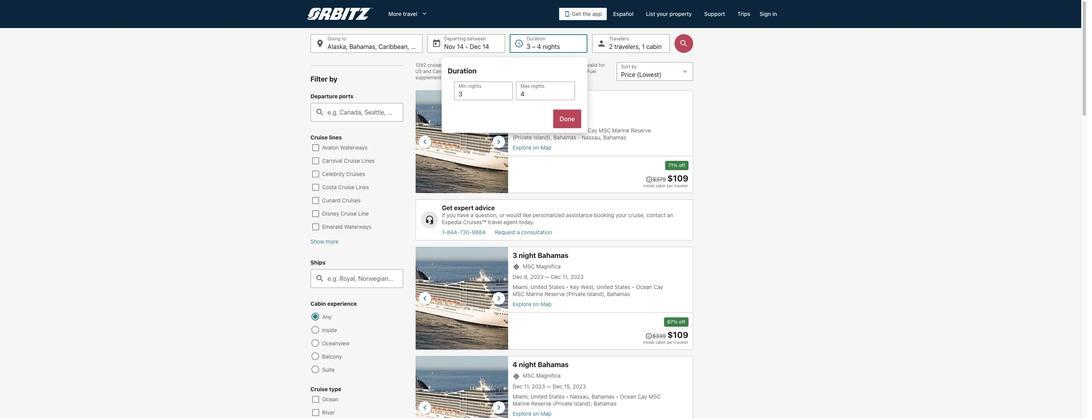 Task type: vqa. For each thing, say whether or not it's contained in the screenshot.
bottom per
yes



Task type: locate. For each thing, give the bounding box(es) containing it.
per down 71%
[[667, 184, 673, 188]]

0 vertical spatial msc cruises usa image
[[513, 264, 523, 271]]

disney cruise line
[[322, 210, 369, 217]]

71% off
[[669, 163, 686, 169]]

2 vertical spatial —
[[547, 383, 552, 390]]

explore on map button down 1, on the right top
[[513, 144, 667, 151]]

1 horizontal spatial 3
[[527, 43, 531, 50]]

2 horizontal spatial cay
[[654, 284, 664, 291]]

1 vertical spatial per
[[667, 184, 673, 188]]

reserve inside dec 8, 2023 — dec 11, 2023 miami, united states • key west, united states • ocean cay msc marine reserve (private island), bahamas explore on map
[[545, 291, 565, 298]]

get up if
[[442, 205, 453, 212]]

2 map from the top
[[541, 301, 552, 308]]

magnifica
[[536, 107, 561, 113], [536, 263, 561, 270], [536, 373, 561, 379]]

0 horizontal spatial 3
[[513, 252, 517, 260]]

small image
[[646, 176, 653, 183], [646, 333, 653, 340]]

— left 1, on the right top
[[548, 117, 552, 124]]

1 horizontal spatial get
[[572, 11, 581, 17]]

msc magnifica down 4 night bahamas
[[523, 373, 561, 379]]

off right 67%
[[679, 320, 686, 325]]

mexico
[[434, 43, 454, 50]]

inside cabin per traveler down $379 on the top right of page
[[644, 184, 689, 188]]

magnifica down 4 night bahamas
[[536, 373, 561, 379]]

per down 67%
[[667, 341, 673, 345]]

2023
[[533, 117, 546, 124], [571, 117, 584, 124], [531, 274, 544, 281], [571, 274, 584, 281], [532, 383, 545, 390], [573, 383, 586, 390]]

2 msc magnifica from the top
[[523, 373, 561, 379]]

1 vertical spatial reserve
[[545, 291, 565, 298]]

4 for 4 night bahamas
[[513, 361, 518, 369]]

1 vertical spatial 4
[[513, 95, 518, 103]]

cruises
[[346, 171, 365, 177], [342, 197, 361, 204]]

1 off from the top
[[679, 163, 686, 169]]

$339
[[653, 333, 666, 340]]

1 explore from the top
[[513, 144, 532, 151]]

2 off from the top
[[679, 320, 686, 325]]

cruises down carnival cruise lines
[[346, 171, 365, 177]]

msc magnifica
[[523, 263, 561, 270], [523, 373, 561, 379]]

2 vertical spatial miami,
[[513, 394, 529, 400]]

inside down $379 button
[[644, 184, 655, 188]]

2023 right 8,
[[531, 274, 544, 281]]

traveler,
[[494, 62, 512, 68]]

1 vertical spatial island),
[[587, 291, 606, 298]]

1 vertical spatial explore
[[513, 301, 532, 308]]

map inside dec 8, 2023 — dec 11, 2023 miami, united states • key west, united states • ocean cay msc marine reserve (private island), bahamas explore on map
[[541, 301, 552, 308]]

traveler for 4 night bahamas
[[674, 184, 689, 188]]

bahamas inside 4 night bahamas msc magnifica
[[538, 95, 569, 103]]

miami, inside dec 11, 2023 — dec 15, 2023 miami, united states • nassau, bahamas • ocean cay msc marine reserve (private island), bahamas explore on map
[[513, 394, 529, 400]]

map inside nov 27, 2023 — dec 1, 2023 miami, united states • ocean cay msc marine reserve (private island), bahamas • nassau, bahamas explore on map
[[541, 144, 552, 151]]

14 right mexico on the top left
[[457, 43, 464, 50]]

11, down the '3 night bahamas'
[[563, 274, 569, 281]]

your left 'cruise,'
[[616, 212, 627, 219]]

per up taxes,
[[486, 62, 493, 68]]

1 vertical spatial get
[[442, 205, 453, 212]]

0 vertical spatial nov
[[444, 43, 456, 50]]

inside for 4 night bahamas
[[644, 184, 655, 188]]

14
[[457, 43, 464, 50], [483, 43, 489, 50]]

msc magnifica for 4
[[523, 373, 561, 379]]

map inside dec 11, 2023 — dec 15, 2023 miami, united states • nassau, bahamas • ocean cay msc marine reserve (private island), bahamas explore on map
[[541, 411, 552, 417]]

states
[[549, 127, 565, 134], [549, 284, 565, 291], [615, 284, 631, 291], [549, 394, 565, 400]]

request a consultation link
[[495, 229, 552, 236]]

1 on from the top
[[533, 144, 539, 151]]

2 vertical spatial cabin
[[656, 341, 666, 345]]

1 vertical spatial —
[[545, 274, 550, 281]]

14 up are
[[483, 43, 489, 50]]

2 horizontal spatial and
[[578, 62, 586, 68]]

inside down $339 button
[[644, 341, 655, 345]]

dec left "15,"
[[553, 383, 563, 390]]

2 inside from the top
[[644, 341, 655, 345]]

0 vertical spatial lines
[[362, 158, 375, 164]]

msc magnifica for 3
[[523, 263, 561, 270]]

-
[[466, 43, 468, 50], [459, 62, 461, 68]]

•
[[566, 127, 569, 134], [578, 134, 581, 141], [566, 284, 569, 291], [632, 284, 635, 291], [566, 394, 569, 400], [616, 394, 619, 400]]

27,
[[524, 117, 532, 124]]

0 horizontal spatial a
[[471, 212, 474, 219]]

united inside nov 27, 2023 — dec 1, 2023 miami, united states • ocean cay msc marine reserve (private island), bahamas • nassau, bahamas explore on map
[[531, 127, 547, 134]]

leading image
[[564, 11, 571, 17]]

2 vertical spatial msc magnifica image
[[416, 356, 508, 419]]

lines down avalon waterways
[[362, 158, 375, 164]]

cabin for 3 night bahamas
[[656, 341, 666, 345]]

on inside nov 27, 2023 — dec 1, 2023 miami, united states • ocean cay msc marine reserve (private island), bahamas • nassau, bahamas explore on map
[[533, 144, 539, 151]]

2 msc magnifica image from the top
[[416, 247, 508, 350]]

3 show previous image image from the top
[[420, 403, 430, 413]]

1 vertical spatial inside
[[644, 341, 655, 345]]

miami, down 27,
[[513, 127, 529, 134]]

explore on map button down the west,
[[513, 301, 667, 308]]

1 $109 from the top
[[668, 174, 689, 184]]

msc cruises usa image
[[513, 264, 523, 271], [513, 373, 523, 380]]

costa cruise lines
[[322, 184, 369, 191]]

1 vertical spatial nassau,
[[570, 394, 590, 400]]

3 night from the top
[[519, 361, 536, 369]]

msc
[[523, 107, 535, 113], [599, 127, 611, 134], [523, 263, 535, 270], [513, 291, 525, 298], [523, 373, 535, 379], [649, 394, 661, 400]]

1 vertical spatial nov
[[513, 117, 523, 124]]

nov inside nov 14 - dec 14 button
[[444, 43, 456, 50]]

$109 down 67% off at right
[[668, 330, 689, 341]]

(private down "15,"
[[553, 401, 573, 407]]

0 vertical spatial msc magnifica
[[523, 263, 561, 270]]

cabin right 1
[[647, 43, 662, 50]]

key
[[570, 284, 580, 291]]

night for 3 night bahamas
[[519, 252, 536, 260]]

(private down key
[[567, 291, 586, 298]]

2 msc cruises usa image from the top
[[513, 373, 523, 380]]

2 vertical spatial show next image image
[[494, 403, 504, 413]]

2 traveler from the top
[[674, 341, 689, 345]]

cabin down $379 on the top right of page
[[656, 184, 666, 188]]

dec left 1, on the right top
[[554, 117, 564, 124]]

port
[[525, 68, 534, 74]]

cruise for disney
[[341, 210, 357, 217]]

magnifica for 4 night bahamas
[[536, 373, 561, 379]]

–
[[532, 43, 536, 50]]

1 vertical spatial 11,
[[524, 383, 531, 390]]

1 night from the top
[[519, 95, 536, 103]]

— inside dec 8, 2023 — dec 11, 2023 miami, united states • key west, united states • ocean cay msc marine reserve (private island), bahamas explore on map
[[545, 274, 550, 281]]

0 horizontal spatial cay
[[588, 127, 598, 134]]

miami, for 4
[[513, 394, 529, 400]]

united down 27,
[[531, 127, 547, 134]]

1 vertical spatial show previous image image
[[420, 294, 430, 303]]

0 vertical spatial get
[[572, 11, 581, 17]]

show next image image
[[494, 137, 504, 146], [494, 294, 504, 303], [494, 403, 504, 413]]

—
[[548, 117, 552, 124], [545, 274, 550, 281], [547, 383, 552, 390]]

1 small image from the top
[[646, 176, 653, 183]]

1 horizontal spatial enter a number number field
[[516, 82, 575, 100]]

experience
[[327, 301, 357, 307]]

2 vertical spatial marine
[[513, 401, 530, 407]]

and up supplement
[[423, 68, 432, 74]]

0 horizontal spatial and
[[423, 68, 432, 74]]

1 vertical spatial msc cruises usa image
[[513, 373, 523, 380]]

magnifica for 3 night bahamas
[[536, 263, 561, 270]]

available
[[513, 62, 532, 68]]

4 inside '3 – 4 nights' dropdown button
[[537, 43, 541, 50]]

1 horizontal spatial -
[[466, 43, 468, 50]]

2 vertical spatial 4
[[513, 361, 518, 369]]

1 inside cabin per traveler from the top
[[644, 184, 689, 188]]

on
[[533, 144, 539, 151], [533, 301, 539, 308], [533, 411, 539, 417]]

3 on from the top
[[533, 411, 539, 417]]

1 vertical spatial msc magnifica image
[[416, 247, 508, 350]]

1 vertical spatial traveler
[[674, 341, 689, 345]]

1 horizontal spatial cay
[[638, 394, 648, 400]]

1 inside from the top
[[644, 184, 655, 188]]

(private down 27,
[[513, 134, 532, 141]]

1 vertical spatial small image
[[646, 333, 653, 340]]

carnival
[[322, 158, 343, 164]]

cay inside dec 8, 2023 — dec 11, 2023 miami, united states • key west, united states • ocean cay msc marine reserve (private island), bahamas explore on map
[[654, 284, 664, 291]]

1 vertical spatial cabin
[[656, 184, 666, 188]]

miami, for 3
[[513, 284, 529, 291]]

bahamas inside dec 8, 2023 — dec 11, 2023 miami, united states • key west, united states • ocean cay msc marine reserve (private island), bahamas explore on map
[[607, 291, 630, 298]]

0 vertical spatial waterways
[[340, 144, 368, 151]]

caribbean,
[[379, 43, 409, 50]]

get inside get expert advice if you have a question, or would like personalized assistance booking your cruise, contact an expedia cruises™ travel agent today.
[[442, 205, 453, 212]]

1292 cruises found - prices are per traveler, available within last 24 hours and valid for us and canadian residents only. taxes, fees, and port expenses not included. fuel supplement may apply.
[[416, 62, 605, 81]]

1 vertical spatial (private
[[567, 291, 586, 298]]

0 vertical spatial nassau,
[[582, 134, 602, 141]]

disney
[[322, 210, 339, 217]]

night inside 4 night bahamas msc magnifica
[[519, 95, 536, 103]]

explore on map button for 8,
[[513, 301, 667, 308]]

request
[[495, 229, 516, 236]]

2 travelers, 1 cabin button
[[592, 34, 670, 53]]

dec
[[470, 43, 481, 50], [554, 117, 564, 124], [513, 274, 523, 281], [551, 274, 561, 281], [513, 383, 523, 390], [553, 383, 563, 390]]

nov up found
[[444, 43, 456, 50]]

1 show next image image from the top
[[494, 137, 504, 146]]

get the app
[[572, 11, 602, 17]]

msc cruises usa image down the '3 night bahamas'
[[513, 264, 523, 271]]

3 down request a consultation link
[[513, 252, 517, 260]]

11, down 4 night bahamas
[[524, 383, 531, 390]]

and down available on the left top of the page
[[515, 68, 523, 74]]

miami, inside dec 8, 2023 — dec 11, 2023 miami, united states • key west, united states • ocean cay msc marine reserve (private island), bahamas explore on map
[[513, 284, 529, 291]]

dec down 4 night bahamas
[[513, 383, 523, 390]]

1 vertical spatial lines
[[356, 184, 369, 191]]

inside
[[644, 184, 655, 188], [644, 341, 655, 345]]

2 enter a number number field from the left
[[516, 82, 575, 100]]

explore for nov 27, 2023 — dec 1, 2023 miami, united states • ocean cay msc marine reserve (private island), bahamas • nassau, bahamas explore on map
[[513, 144, 532, 151]]

waterways for emerald waterways
[[344, 224, 372, 230]]

3 inside dropdown button
[[527, 43, 531, 50]]

0 vertical spatial inside
[[644, 184, 655, 188]]

- up 'prices'
[[466, 43, 468, 50]]

nov left 27,
[[513, 117, 523, 124]]

0 vertical spatial inside cabin per traveler
[[644, 184, 689, 188]]

inside cabin per traveler for 4 night bahamas
[[644, 184, 689, 188]]

2 vertical spatial (private
[[553, 401, 573, 407]]

0 vertical spatial explore
[[513, 144, 532, 151]]

1 vertical spatial your
[[616, 212, 627, 219]]

states down "done"
[[549, 127, 565, 134]]

per for 4 night bahamas
[[667, 184, 673, 188]]

3 explore on map button from the top
[[513, 411, 667, 418]]

united right the west,
[[597, 284, 613, 291]]

oceanview
[[322, 340, 350, 347]]

(private inside nov 27, 2023 — dec 1, 2023 miami, united states • ocean cay msc marine reserve (private island), bahamas • nassau, bahamas explore on map
[[513, 134, 532, 141]]

0 vertical spatial miami,
[[513, 127, 529, 134]]

cay inside nov 27, 2023 — dec 1, 2023 miami, united states • ocean cay msc marine reserve (private island), bahamas • nassau, bahamas explore on map
[[588, 127, 598, 134]]

msc cruises usa image for 4
[[513, 373, 523, 380]]

1 explore on map button from the top
[[513, 144, 667, 151]]

— left "15,"
[[547, 383, 552, 390]]

get for expert
[[442, 205, 453, 212]]

miami, inside nov 27, 2023 — dec 1, 2023 miami, united states • ocean cay msc marine reserve (private island), bahamas • nassau, bahamas explore on map
[[513, 127, 529, 134]]

cruise lines
[[311, 134, 342, 141]]

2 on from the top
[[533, 301, 539, 308]]

3 magnifica from the top
[[536, 373, 561, 379]]

2 explore on map button from the top
[[513, 301, 667, 308]]

enter a number number field down expenses
[[516, 82, 575, 100]]

cruises down costa cruise lines
[[342, 197, 361, 204]]

0 vertical spatial msc magnifica image
[[416, 90, 508, 193]]

3 explore from the top
[[513, 411, 532, 417]]

2 vertical spatial per
[[667, 341, 673, 345]]

list
[[442, 229, 689, 236]]

3 for 3 night bahamas
[[513, 252, 517, 260]]

2 vertical spatial reserve
[[531, 401, 552, 407]]

1 vertical spatial -
[[459, 62, 461, 68]]

island),
[[534, 134, 552, 141], [587, 291, 606, 298], [574, 401, 592, 407]]

your inside get expert advice if you have a question, or would like personalized assistance booking your cruise, contact an expedia cruises™ travel agent today.
[[616, 212, 627, 219]]

cruise up 'emerald waterways'
[[341, 210, 357, 217]]

question,
[[475, 212, 498, 219]]

a down agent
[[517, 229, 520, 236]]

united down 4 night bahamas
[[531, 394, 547, 400]]

lines for costa cruise lines
[[356, 184, 369, 191]]

a up cruises™
[[471, 212, 474, 219]]

2 miami, from the top
[[513, 284, 529, 291]]

— inside nov 27, 2023 — dec 1, 2023 miami, united states • ocean cay msc marine reserve (private island), bahamas • nassau, bahamas explore on map
[[548, 117, 552, 124]]

small image for 4 night bahamas
[[646, 176, 653, 183]]

fees,
[[503, 68, 514, 74]]

filter
[[311, 75, 328, 83]]

msc inside dec 8, 2023 — dec 11, 2023 miami, united states • key west, united states • ocean cay msc marine reserve (private island), bahamas explore on map
[[513, 291, 525, 298]]

traveler down 71% off
[[674, 184, 689, 188]]

nov
[[444, 43, 456, 50], [513, 117, 523, 124]]

0 vertical spatial 4
[[537, 43, 541, 50]]

get right leading image on the top right
[[572, 11, 581, 17]]

explore on map button for 11,
[[513, 411, 667, 418]]

msc cruises usa image down 4 night bahamas
[[513, 373, 523, 380]]

magnifica inside 4 night bahamas msc magnifica
[[536, 107, 561, 113]]

expedia
[[442, 219, 462, 226]]

- up residents
[[459, 62, 461, 68]]

— for 4 night bahamas
[[547, 383, 552, 390]]

reserve
[[631, 127, 651, 134], [545, 291, 565, 298], [531, 401, 552, 407]]

explore on map button down "15,"
[[513, 411, 667, 418]]

3 miami, from the top
[[513, 394, 529, 400]]

3 left –
[[527, 43, 531, 50]]

— for 3 night bahamas
[[545, 274, 550, 281]]

marine inside nov 27, 2023 — dec 1, 2023 miami, united states • ocean cay msc marine reserve (private island), bahamas • nassau, bahamas explore on map
[[613, 127, 630, 134]]

europe,
[[411, 43, 433, 50]]

waterways down 'line'
[[344, 224, 372, 230]]

per inside 1292 cruises found - prices are per traveler, available within last 24 hours and valid for us and canadian residents only. taxes, fees, and port expenses not included. fuel supplement may apply.
[[486, 62, 493, 68]]

travel inside get expert advice if you have a question, or would like personalized assistance booking your cruise, contact an expedia cruises™ travel agent today.
[[488, 219, 502, 226]]

1 vertical spatial inside cabin per traveler
[[644, 341, 689, 345]]

0 horizontal spatial -
[[459, 62, 461, 68]]

0 vertical spatial —
[[548, 117, 552, 124]]

miami, down 4 night bahamas
[[513, 394, 529, 400]]

1 vertical spatial miami,
[[513, 284, 529, 291]]

cabin
[[647, 43, 662, 50], [656, 184, 666, 188], [656, 341, 666, 345]]

cabin down $339
[[656, 341, 666, 345]]

cruise,
[[629, 212, 645, 219]]

1 miami, from the top
[[513, 127, 529, 134]]

nassau,
[[582, 134, 602, 141], [570, 394, 590, 400]]

reserve inside dec 11, 2023 — dec 15, 2023 miami, united states • nassau, bahamas • ocean cay msc marine reserve (private island), bahamas explore on map
[[531, 401, 552, 407]]

waterways up carnival cruise lines
[[340, 144, 368, 151]]

sign
[[760, 11, 771, 17]]

explore on map button
[[513, 144, 667, 151], [513, 301, 667, 308], [513, 411, 667, 418]]

1 vertical spatial 3
[[513, 252, 517, 260]]

Enter a number number field
[[454, 82, 513, 100], [516, 82, 575, 100]]

2023 up key
[[571, 274, 584, 281]]

your right list
[[657, 11, 669, 17]]

or
[[500, 212, 505, 219]]

1 vertical spatial travel
[[488, 219, 502, 226]]

cruises for celebrity cruises
[[346, 171, 365, 177]]

0 vertical spatial 3
[[527, 43, 531, 50]]

explore inside dec 8, 2023 — dec 11, 2023 miami, united states • key west, united states • ocean cay msc marine reserve (private island), bahamas explore on map
[[513, 301, 532, 308]]

costa
[[322, 184, 337, 191]]

carnival cruise lines
[[322, 158, 375, 164]]

2023 right 27,
[[533, 117, 546, 124]]

0 vertical spatial night
[[519, 95, 536, 103]]

$109 down 71% off
[[668, 174, 689, 184]]

2 vertical spatial island),
[[574, 401, 592, 407]]

8,
[[524, 274, 529, 281]]

lines down the celebrity cruises
[[356, 184, 369, 191]]

1-844-730-9884
[[442, 229, 486, 236]]

night for 4 night bahamas
[[519, 361, 536, 369]]

3 map from the top
[[541, 411, 552, 417]]

like
[[523, 212, 531, 219]]

— inside dec 11, 2023 — dec 15, 2023 miami, united states • nassau, bahamas • ocean cay msc marine reserve (private island), bahamas explore on map
[[547, 383, 552, 390]]

$109 for 4 night bahamas
[[668, 174, 689, 184]]

map for 27,
[[541, 144, 552, 151]]

explore inside nov 27, 2023 — dec 1, 2023 miami, united states • ocean cay msc marine reserve (private island), bahamas • nassau, bahamas explore on map
[[513, 144, 532, 151]]

4 for 4 night bahamas msc magnifica
[[513, 95, 518, 103]]

0 vertical spatial small image
[[646, 176, 653, 183]]

1 horizontal spatial travel
[[488, 219, 502, 226]]

0 horizontal spatial nov
[[444, 43, 456, 50]]

request a consultation
[[495, 229, 552, 236]]

1 vertical spatial cruises
[[342, 197, 361, 204]]

cruise down the celebrity cruises
[[338, 184, 355, 191]]

states down "15,"
[[549, 394, 565, 400]]

0 vertical spatial explore on map button
[[513, 144, 667, 151]]

inside cabin per traveler down $339
[[644, 341, 689, 345]]

1 vertical spatial cay
[[654, 284, 664, 291]]

on inside dec 11, 2023 — dec 15, 2023 miami, united states • nassau, bahamas • ocean cay msc marine reserve (private island), bahamas explore on map
[[533, 411, 539, 417]]

1 14 from the left
[[457, 43, 464, 50]]

1 vertical spatial map
[[541, 301, 552, 308]]

(private inside dec 11, 2023 — dec 15, 2023 miami, united states • nassau, bahamas • ocean cay msc marine reserve (private island), bahamas explore on map
[[553, 401, 573, 407]]

waterways
[[340, 144, 368, 151], [344, 224, 372, 230]]

states for 1,
[[549, 127, 565, 134]]

cay
[[588, 127, 598, 134], [654, 284, 664, 291], [638, 394, 648, 400]]

1 magnifica from the top
[[536, 107, 561, 113]]

0 vertical spatial island),
[[534, 134, 552, 141]]

1 vertical spatial $109
[[668, 330, 689, 341]]

0 vertical spatial on
[[533, 144, 539, 151]]

inside for 3 night bahamas
[[644, 341, 655, 345]]

united for 15,
[[531, 394, 547, 400]]

dec up are
[[470, 43, 481, 50]]

msc magnifica image
[[416, 90, 508, 193], [416, 247, 508, 350], [416, 356, 508, 419]]

— right 8,
[[545, 274, 550, 281]]

united inside dec 11, 2023 — dec 15, 2023 miami, united states • nassau, bahamas • ocean cay msc marine reserve (private island), bahamas explore on map
[[531, 394, 547, 400]]

united down the '3 night bahamas'
[[531, 284, 547, 291]]

nov inside nov 27, 2023 — dec 1, 2023 miami, united states • ocean cay msc marine reserve (private island), bahamas • nassau, bahamas explore on map
[[513, 117, 523, 124]]

avalon
[[322, 144, 339, 151]]

1 horizontal spatial 14
[[483, 43, 489, 50]]

2 vertical spatial night
[[519, 361, 536, 369]]

2 vertical spatial show previous image image
[[420, 403, 430, 413]]

explore inside dec 11, 2023 — dec 15, 2023 miami, united states • nassau, bahamas • ocean cay msc marine reserve (private island), bahamas explore on map
[[513, 411, 532, 417]]

contact
[[647, 212, 666, 219]]

0 vertical spatial cabin
[[647, 43, 662, 50]]

explore on map button for night
[[513, 144, 667, 151]]

0 vertical spatial a
[[471, 212, 474, 219]]

lines
[[329, 134, 342, 141]]

island), inside nov 27, 2023 — dec 1, 2023 miami, united states • ocean cay msc marine reserve (private island), bahamas • nassau, bahamas explore on map
[[534, 134, 552, 141]]

1 show previous image image from the top
[[420, 137, 430, 146]]

show previous image image
[[420, 137, 430, 146], [420, 294, 430, 303], [420, 403, 430, 413]]

2 show previous image image from the top
[[420, 294, 430, 303]]

states inside dec 11, 2023 — dec 15, 2023 miami, united states • nassau, bahamas • ocean cay msc marine reserve (private island), bahamas explore on map
[[549, 394, 565, 400]]

cruise down avalon waterways
[[344, 158, 360, 164]]

2 vertical spatial on
[[533, 411, 539, 417]]

2 small image from the top
[[646, 333, 653, 340]]

1 vertical spatial marine
[[526, 291, 543, 298]]

ocean inside nov 27, 2023 — dec 1, 2023 miami, united states • ocean cay msc marine reserve (private island), bahamas • nassau, bahamas explore on map
[[570, 127, 587, 134]]

ports
[[339, 93, 354, 100]]

4 inside 4 night bahamas msc magnifica
[[513, 95, 518, 103]]

msc magnifica down the '3 night bahamas'
[[523, 263, 561, 270]]

ocean inside dec 11, 2023 — dec 15, 2023 miami, united states • nassau, bahamas • ocean cay msc marine reserve (private island), bahamas explore on map
[[620, 394, 637, 400]]

traveler down 67% off at right
[[674, 341, 689, 345]]

show more
[[311, 238, 339, 245]]

per for 3 night bahamas
[[667, 341, 673, 345]]

miami, down 8,
[[513, 284, 529, 291]]

1 vertical spatial a
[[517, 229, 520, 236]]

2 vertical spatial map
[[541, 411, 552, 417]]

the
[[583, 11, 591, 17]]

1 map from the top
[[541, 144, 552, 151]]

2 night from the top
[[519, 252, 536, 260]]

map
[[541, 144, 552, 151], [541, 301, 552, 308], [541, 411, 552, 417]]

0 vertical spatial show next image image
[[494, 137, 504, 146]]

1 msc magnifica image from the top
[[416, 90, 508, 193]]

magnifica up "done"
[[536, 107, 561, 113]]

1 vertical spatial magnifica
[[536, 263, 561, 270]]

0 vertical spatial cay
[[588, 127, 598, 134]]

2 explore from the top
[[513, 301, 532, 308]]

travel down or
[[488, 219, 502, 226]]

cunard
[[322, 197, 341, 204]]

2 $109 from the top
[[668, 330, 689, 341]]

magnifica down the '3 night bahamas'
[[536, 263, 561, 270]]

0 horizontal spatial 14
[[457, 43, 464, 50]]

0 vertical spatial -
[[466, 43, 468, 50]]

1 msc cruises usa image from the top
[[513, 264, 523, 271]]

cruise up avalon
[[311, 134, 328, 141]]

1 horizontal spatial a
[[517, 229, 520, 236]]

list your property
[[646, 11, 692, 17]]

2 show next image image from the top
[[494, 294, 504, 303]]

1 vertical spatial night
[[519, 252, 536, 260]]

1 traveler from the top
[[674, 184, 689, 188]]

states inside nov 27, 2023 — dec 1, 2023 miami, united states • ocean cay msc marine reserve (private island), bahamas • nassau, bahamas explore on map
[[549, 127, 565, 134]]

states left key
[[549, 284, 565, 291]]

2 vertical spatial explore
[[513, 411, 532, 417]]

enter a number number field down only.
[[454, 82, 513, 100]]

nights
[[543, 43, 560, 50]]

2 vertical spatial explore on map button
[[513, 411, 667, 418]]

0 vertical spatial 11,
[[563, 274, 569, 281]]

dec down the '3 night bahamas'
[[551, 274, 561, 281]]

orbitz logo image
[[308, 8, 373, 20]]

0 horizontal spatial travel
[[403, 11, 418, 17]]

off right 71%
[[679, 163, 686, 169]]

0 vertical spatial map
[[541, 144, 552, 151]]

marine inside dec 11, 2023 — dec 15, 2023 miami, united states • nassau, bahamas • ocean cay msc marine reserve (private island), bahamas explore on map
[[513, 401, 530, 407]]

cruises
[[428, 62, 444, 68]]

cunard cruises
[[322, 197, 361, 204]]

travel inside dropdown button
[[403, 11, 418, 17]]

and up the included.
[[578, 62, 586, 68]]

2 vertical spatial cay
[[638, 394, 648, 400]]

on inside dec 8, 2023 — dec 11, 2023 miami, united states • key west, united states • ocean cay msc marine reserve (private island), bahamas explore on map
[[533, 301, 539, 308]]

24
[[557, 62, 563, 68]]

a
[[471, 212, 474, 219], [517, 229, 520, 236]]

1 msc magnifica from the top
[[523, 263, 561, 270]]

0 vertical spatial $109
[[668, 174, 689, 184]]

0 vertical spatial reserve
[[631, 127, 651, 134]]

msc magnifica image for dec
[[416, 247, 508, 350]]

1 vertical spatial explore on map button
[[513, 301, 667, 308]]

travel right the more
[[403, 11, 418, 17]]

2 magnifica from the top
[[536, 263, 561, 270]]

2 inside cabin per traveler from the top
[[644, 341, 689, 345]]

1 vertical spatial msc magnifica
[[523, 373, 561, 379]]



Task type: describe. For each thing, give the bounding box(es) containing it.
fuel
[[587, 68, 596, 74]]

2
[[609, 43, 613, 50]]

last
[[548, 62, 556, 68]]

3 msc magnifica image from the top
[[416, 356, 508, 419]]

2023 right "15,"
[[573, 383, 586, 390]]

line
[[358, 210, 369, 217]]

alaska,
[[328, 43, 348, 50]]

property
[[670, 11, 692, 17]]

dec inside nov 27, 2023 — dec 1, 2023 miami, united states • ocean cay msc marine reserve (private island), bahamas • nassau, bahamas explore on map
[[554, 117, 564, 124]]

3 show next image image from the top
[[494, 403, 504, 413]]

msc inside dec 11, 2023 — dec 15, 2023 miami, united states • nassau, bahamas • ocean cay msc marine reserve (private island), bahamas explore on map
[[649, 394, 661, 400]]

dec 8, 2023 — dec 11, 2023 miami, united states • key west, united states • ocean cay msc marine reserve (private island), bahamas explore on map
[[513, 274, 664, 308]]

expenses
[[535, 68, 556, 74]]

nov for nov 14 - dec 14
[[444, 43, 456, 50]]

nov 14 - dec 14
[[444, 43, 489, 50]]

list
[[646, 11, 656, 17]]

3 – 4 nights
[[527, 43, 560, 50]]

cruises™
[[463, 219, 487, 226]]

app
[[593, 11, 602, 17]]

avalon waterways
[[322, 144, 368, 151]]

small image for 3 night bahamas
[[646, 333, 653, 340]]

a inside list
[[517, 229, 520, 236]]

type
[[329, 386, 341, 393]]

states right the west,
[[615, 284, 631, 291]]

off for 3 night bahamas
[[679, 320, 686, 325]]

for
[[599, 62, 605, 68]]

show next image image for 4
[[494, 137, 504, 146]]

cruise for carnival
[[344, 158, 360, 164]]

more travel button
[[382, 7, 435, 21]]

on for 27,
[[533, 144, 539, 151]]

(private inside dec 8, 2023 — dec 11, 2023 miami, united states • key west, united states • ocean cay msc marine reserve (private island), bahamas explore on map
[[567, 291, 586, 298]]

included.
[[566, 68, 586, 74]]

2023 right 1, on the right top
[[571, 117, 584, 124]]

get for the
[[572, 11, 581, 17]]

cay inside dec 11, 2023 — dec 15, 2023 miami, united states • nassau, bahamas • ocean cay msc marine reserve (private island), bahamas explore on map
[[638, 394, 648, 400]]

1 enter a number number field from the left
[[454, 82, 513, 100]]

any
[[322, 314, 332, 321]]

$379
[[653, 176, 666, 183]]

done button
[[554, 110, 581, 128]]

$379 button
[[646, 176, 666, 183]]

filter by
[[311, 75, 338, 83]]

- inside button
[[466, 43, 468, 50]]

apply.
[[453, 75, 466, 81]]

traveler for 3 night bahamas
[[674, 341, 689, 345]]

map for 11,
[[541, 411, 552, 417]]

11, inside dec 11, 2023 — dec 15, 2023 miami, united states • nassau, bahamas • ocean cay msc marine reserve (private island), bahamas explore on map
[[524, 383, 531, 390]]

taxes,
[[488, 68, 502, 74]]

river
[[322, 410, 335, 416]]

show previous image image for 4
[[420, 137, 430, 146]]

$109 for 3 night bahamas
[[668, 330, 689, 341]]

nov for nov 27, 2023 — dec 1, 2023 miami, united states • ocean cay msc marine reserve (private island), bahamas • nassau, bahamas explore on map
[[513, 117, 523, 124]]

in
[[773, 11, 777, 17]]

booking
[[594, 212, 615, 219]]

show previous image image for dec
[[420, 294, 430, 303]]

departure
[[311, 93, 338, 100]]

nov 14 - dec 14 button
[[427, 34, 505, 53]]

marine inside dec 8, 2023 — dec 11, 2023 miami, united states • key west, united states • ocean cay msc marine reserve (private island), bahamas explore on map
[[526, 291, 543, 298]]

list your property link
[[640, 7, 698, 21]]

nassau, inside nov 27, 2023 — dec 1, 2023 miami, united states • ocean cay msc marine reserve (private island), bahamas • nassau, bahamas explore on map
[[582, 134, 602, 141]]

island), inside dec 11, 2023 — dec 15, 2023 miami, united states • nassau, bahamas • ocean cay msc marine reserve (private island), bahamas explore on map
[[574, 401, 592, 407]]

2 14 from the left
[[483, 43, 489, 50]]

lines for carnival cruise lines
[[362, 158, 375, 164]]

msc magnifica image for 4
[[416, 90, 508, 193]]

cruise for costa
[[338, 184, 355, 191]]

a inside get expert advice if you have a question, or would like personalized assistance booking your cruise, contact an expedia cruises™ travel agent today.
[[471, 212, 474, 219]]

night for 4 night bahamas msc magnifica
[[519, 95, 536, 103]]

reserve inside nov 27, 2023 — dec 1, 2023 miami, united states • ocean cay msc marine reserve (private island), bahamas • nassau, bahamas explore on map
[[631, 127, 651, 134]]

cruise left type
[[311, 386, 328, 393]]

have
[[457, 212, 469, 219]]

trips link
[[732, 7, 757, 21]]

support
[[705, 11, 725, 17]]

ships
[[311, 259, 326, 266]]

more travel
[[389, 11, 418, 17]]

0 vertical spatial your
[[657, 11, 669, 17]]

cabin for 4 night bahamas
[[656, 184, 666, 188]]

dec left 8,
[[513, 274, 523, 281]]

assistance
[[566, 212, 593, 219]]

1 horizontal spatial and
[[515, 68, 523, 74]]

dec inside nov 14 - dec 14 button
[[470, 43, 481, 50]]

1-
[[442, 229, 447, 236]]

1
[[642, 43, 645, 50]]

11, inside dec 8, 2023 — dec 11, 2023 miami, united states • key west, united states • ocean cay msc marine reserve (private island), bahamas explore on map
[[563, 274, 569, 281]]

show more button
[[311, 238, 403, 245]]

3 night bahamas
[[513, 252, 569, 260]]

consultation
[[522, 229, 552, 236]]

msc cruises usa image for 3
[[513, 264, 523, 271]]

emerald
[[322, 224, 343, 230]]

support link
[[698, 7, 732, 21]]

msc inside 4 night bahamas msc magnifica
[[523, 107, 535, 113]]

would
[[507, 212, 521, 219]]

$339 button
[[646, 333, 666, 340]]

2023 down 4 night bahamas
[[532, 383, 545, 390]]

cabin experience
[[311, 301, 357, 307]]

nassau, inside dec 11, 2023 — dec 15, 2023 miami, united states • nassau, bahamas • ocean cay msc marine reserve (private island), bahamas explore on map
[[570, 394, 590, 400]]

show
[[311, 238, 324, 245]]

explore for dec 11, 2023 — dec 15, 2023 miami, united states • nassau, bahamas • ocean cay msc marine reserve (private island), bahamas explore on map
[[513, 411, 532, 417]]

730-
[[460, 229, 472, 236]]

waterways for avalon waterways
[[340, 144, 368, 151]]

departure ports
[[311, 93, 354, 100]]

more
[[389, 11, 402, 17]]

agent
[[504, 219, 518, 226]]

cruise type
[[311, 386, 341, 393]]

duration
[[448, 67, 477, 75]]

inside
[[322, 327, 337, 334]]

found
[[445, 62, 458, 68]]

canadian
[[433, 68, 453, 74]]

71%
[[669, 163, 678, 169]]

within
[[534, 62, 547, 68]]

- inside 1292 cruises found - prices are per traveler, available within last 24 hours and valid for us and canadian residents only. taxes, fees, and port expenses not included. fuel supplement may apply.
[[459, 62, 461, 68]]

island), inside dec 8, 2023 — dec 11, 2023 miami, united states • key west, united states • ocean cay msc marine reserve (private island), bahamas explore on map
[[587, 291, 606, 298]]

on for 11,
[[533, 411, 539, 417]]

bahamas,
[[350, 43, 377, 50]]

residents
[[455, 68, 475, 74]]

personalized
[[533, 212, 565, 219]]

sign in button
[[757, 7, 781, 21]]

inside cabin per traveler for 3 night bahamas
[[644, 341, 689, 345]]

list containing 1-844-730-9884
[[442, 229, 689, 236]]

hours
[[564, 62, 577, 68]]

spotlight icon image
[[425, 216, 434, 225]]

suite
[[322, 367, 335, 373]]

off for 4 night bahamas
[[679, 163, 686, 169]]

show next image image for dec
[[494, 294, 504, 303]]

msc inside nov 27, 2023 — dec 1, 2023 miami, united states • ocean cay msc marine reserve (private island), bahamas • nassau, bahamas explore on map
[[599, 127, 611, 134]]

search image
[[679, 39, 689, 48]]

alaska, bahamas, caribbean, europe, mexico button
[[311, 34, 454, 53]]

valid
[[588, 62, 598, 68]]

sign in
[[760, 11, 777, 17]]

cruises for cunard cruises
[[342, 197, 361, 204]]

cabin inside 2 travelers, 1 cabin dropdown button
[[647, 43, 662, 50]]

states for 15,
[[549, 394, 565, 400]]

united for 1,
[[531, 127, 547, 134]]

alaska, bahamas, caribbean, europe, mexico
[[328, 43, 454, 50]]

15,
[[564, 383, 572, 390]]

ocean inside dec 8, 2023 — dec 11, 2023 miami, united states • key west, united states • ocean cay msc marine reserve (private island), bahamas explore on map
[[636, 284, 653, 291]]

united for 11,
[[531, 284, 547, 291]]

more
[[326, 238, 339, 245]]

get expert advice if you have a question, or would like personalized assistance booking your cruise, contact an expedia cruises™ travel agent today.
[[442, 205, 673, 226]]

prices
[[462, 62, 476, 68]]

an
[[667, 212, 673, 219]]

states for 11,
[[549, 284, 565, 291]]

3 for 3 – 4 nights
[[527, 43, 531, 50]]

4 night bahamas msc magnifica
[[513, 95, 569, 113]]

not
[[557, 68, 564, 74]]



